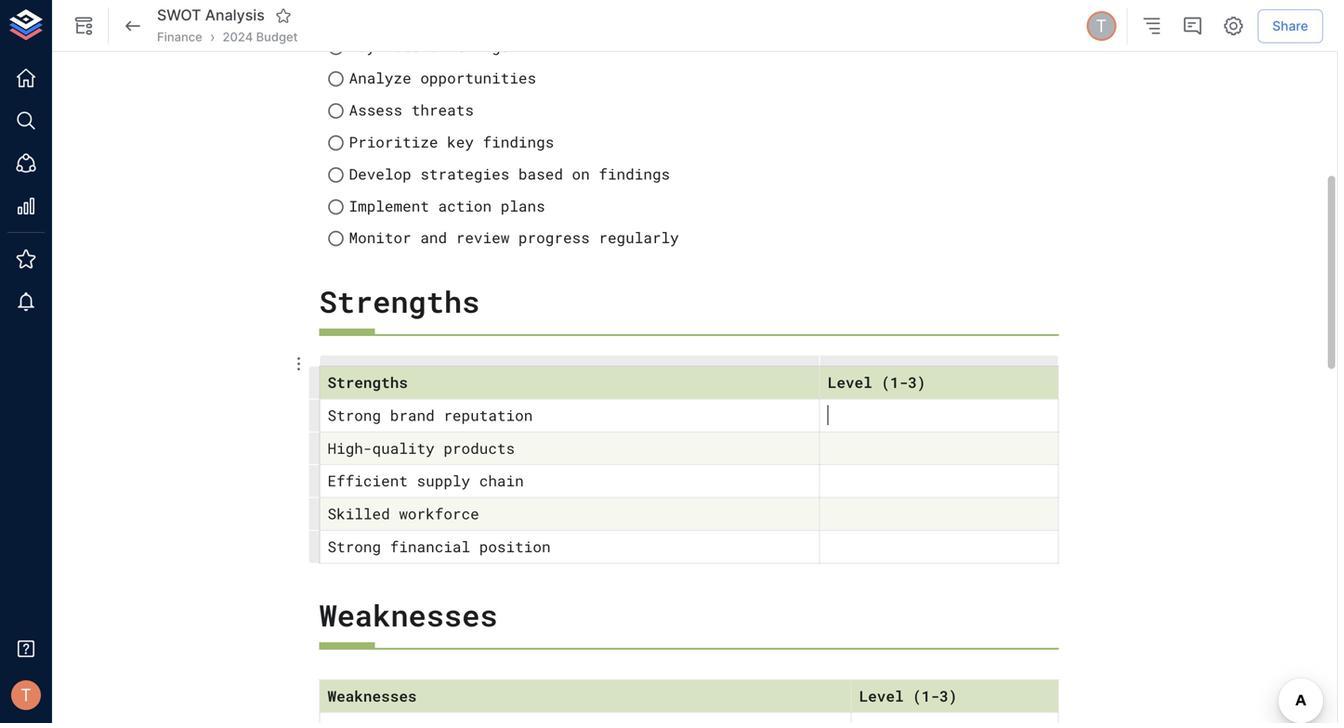 Task type: locate. For each thing, give the bounding box(es) containing it.
show wiki image
[[72, 15, 95, 37]]

strong
[[328, 406, 381, 426], [328, 537, 381, 557]]

threats
[[411, 100, 474, 120]]

1 horizontal spatial 3)
[[940, 687, 957, 707]]

(1- for weaknesses
[[913, 687, 940, 707]]

strengths
[[319, 282, 480, 321], [328, 373, 408, 393]]

level (1-3)
[[828, 373, 926, 393], [859, 687, 957, 707]]

things
[[456, 36, 510, 56]]

implement
[[349, 196, 429, 216]]

unchecked image
[[327, 38, 345, 56], [327, 102, 345, 120], [327, 134, 345, 152], [327, 166, 345, 184], [327, 230, 345, 248]]

analyze
[[349, 68, 411, 88]]

3 unchecked image from the top
[[327, 134, 345, 152]]

2 unchecked image from the top
[[327, 198, 345, 216]]

0 vertical spatial (1-
[[881, 373, 908, 393]]

0 vertical spatial strong
[[328, 406, 381, 426]]

0 horizontal spatial (1-
[[881, 373, 908, 393]]

unchecked image for prioritize
[[327, 134, 345, 152]]

0 horizontal spatial t
[[21, 686, 31, 706]]

4 unchecked image from the top
[[327, 166, 345, 184]]

share button
[[1258, 9, 1323, 43]]

unchecked image left the prioritize
[[327, 134, 345, 152]]

1 vertical spatial findings
[[599, 164, 670, 184]]

brand
[[390, 406, 435, 426]]

opportunities
[[420, 68, 536, 88]]

strong financial position
[[328, 537, 551, 557]]

2024 budget link
[[223, 29, 298, 46]]

products
[[444, 438, 515, 458]]

prioritize
[[349, 132, 438, 152]]

0 vertical spatial 3)
[[908, 373, 926, 393]]

level for weaknesses
[[859, 687, 904, 707]]

monitor and review progress regularly
[[349, 228, 679, 248]]

1 strong from the top
[[328, 406, 381, 426]]

unchecked image
[[327, 70, 345, 88], [327, 198, 345, 216]]

0 vertical spatial level
[[828, 373, 872, 393]]

skilled
[[328, 504, 390, 524]]

1 unchecked image from the top
[[327, 70, 345, 88]]

swot
[[157, 6, 201, 24]]

0 horizontal spatial findings
[[483, 132, 554, 152]]

reputation
[[444, 406, 533, 426]]

0 vertical spatial level (1-3)
[[828, 373, 926, 393]]

0 vertical spatial t
[[1096, 16, 1107, 36]]

1 horizontal spatial t button
[[1084, 8, 1119, 44]]

financial
[[390, 537, 470, 557]]

findings up develop strategies based on findings
[[483, 132, 554, 152]]

unchecked image for develop
[[327, 166, 345, 184]]

unchecked image left analyze
[[327, 70, 345, 88]]

and
[[420, 228, 447, 248]]

strengths up brand
[[328, 373, 408, 393]]

1 vertical spatial level
[[859, 687, 904, 707]]

weaknesses
[[319, 596, 498, 635], [328, 687, 417, 707]]

1 vertical spatial strong
[[328, 537, 381, 557]]

1 horizontal spatial t
[[1096, 16, 1107, 36]]

on
[[572, 164, 590, 184]]

1 vertical spatial unchecked image
[[327, 198, 345, 216]]

1 horizontal spatial (1-
[[913, 687, 940, 707]]

t button
[[1084, 8, 1119, 44], [6, 676, 46, 717]]

unchecked image left assess
[[327, 102, 345, 120]]

0 vertical spatial unchecked image
[[327, 70, 345, 88]]

strong down skilled
[[328, 537, 381, 557]]

strong up high-
[[328, 406, 381, 426]]

efficient
[[328, 471, 408, 491]]

analyze opportunities
[[349, 68, 536, 88]]

unchecked image left develop
[[327, 166, 345, 184]]

finance › 2024 budget
[[157, 28, 298, 46]]

finance
[[157, 30, 202, 44]]

1 unchecked image from the top
[[327, 38, 345, 56]]

unchecked image left buy
[[327, 38, 345, 56]]

(1-
[[881, 373, 908, 393], [913, 687, 940, 707]]

settings image
[[1222, 15, 1245, 37]]

share
[[1273, 18, 1309, 34]]

1 vertical spatial 3)
[[940, 687, 957, 707]]

(1- for strengths
[[881, 373, 908, 393]]

2 strong from the top
[[328, 537, 381, 557]]

1 vertical spatial t
[[21, 686, 31, 706]]

2 unchecked image from the top
[[327, 102, 345, 120]]

unchecked image left monitor
[[327, 230, 345, 248]]

level
[[828, 373, 872, 393], [859, 687, 904, 707]]

strengths down monitor
[[319, 282, 480, 321]]

5 unchecked image from the top
[[327, 230, 345, 248]]

3) for strengths
[[908, 373, 926, 393]]

analysis
[[205, 6, 265, 24]]

1 vertical spatial weaknesses
[[328, 687, 417, 707]]

1 vertical spatial level (1-3)
[[859, 687, 957, 707]]

findings right on
[[599, 164, 670, 184]]

t
[[1096, 16, 1107, 36], [21, 686, 31, 706]]

3)
[[908, 373, 926, 393], [940, 687, 957, 707]]

key
[[447, 132, 474, 152]]

unchecked image for analyze opportunities
[[327, 70, 345, 88]]

0 horizontal spatial 3)
[[908, 373, 926, 393]]

1 vertical spatial (1-
[[913, 687, 940, 707]]

favorite image
[[275, 7, 292, 24]]

unchecked image for monitor
[[327, 230, 345, 248]]

unchecked image left implement
[[327, 198, 345, 216]]

2024
[[223, 30, 253, 44]]

1 horizontal spatial findings
[[599, 164, 670, 184]]

findings
[[483, 132, 554, 152], [599, 164, 670, 184]]

0 horizontal spatial t button
[[6, 676, 46, 717]]



Task type: vqa. For each thing, say whether or not it's contained in the screenshot.
dialog
no



Task type: describe. For each thing, give the bounding box(es) containing it.
table of contents image
[[1141, 15, 1163, 37]]

›
[[210, 28, 215, 46]]

review
[[456, 228, 510, 248]]

level for strengths
[[828, 373, 872, 393]]

assess
[[349, 100, 403, 120]]

workforce
[[399, 504, 479, 524]]

swot analysis
[[157, 6, 265, 24]]

buy
[[349, 36, 376, 56]]

unchecked image for buy
[[327, 38, 345, 56]]

finance link
[[157, 29, 202, 46]]

budget
[[256, 30, 298, 44]]

develop
[[349, 164, 411, 184]]

supply
[[417, 471, 470, 491]]

strong for strong financial position
[[328, 537, 381, 557]]

prioritize key findings
[[349, 132, 554, 152]]

t for the bottom "t" button
[[21, 686, 31, 706]]

strategies
[[420, 164, 510, 184]]

t for the top "t" button
[[1096, 16, 1107, 36]]

0 vertical spatial t button
[[1084, 8, 1119, 44]]

level (1-3) for strengths
[[828, 373, 926, 393]]

action
[[438, 196, 492, 216]]

1 vertical spatial strengths
[[328, 373, 408, 393]]

quality
[[372, 438, 435, 458]]

0 vertical spatial findings
[[483, 132, 554, 152]]

develop strategies based on findings
[[349, 164, 670, 184]]

efficient supply chain
[[328, 471, 524, 491]]

position
[[479, 537, 551, 557]]

1 vertical spatial t button
[[6, 676, 46, 717]]

chain
[[479, 471, 524, 491]]

lots
[[385, 36, 420, 56]]

skilled workforce
[[328, 504, 479, 524]]

level (1-3) for weaknesses
[[859, 687, 957, 707]]

unchecked image for implement action plans
[[327, 198, 345, 216]]

strong for strong brand reputation
[[328, 406, 381, 426]]

buy lots of things
[[349, 36, 510, 56]]

progress
[[519, 228, 590, 248]]

regularly
[[599, 228, 679, 248]]

high-quality products
[[328, 438, 515, 458]]

monitor
[[349, 228, 411, 248]]

high-
[[328, 438, 372, 458]]

comments image
[[1181, 15, 1204, 37]]

plans
[[501, 196, 545, 216]]

strong brand reputation
[[328, 406, 533, 426]]

0 vertical spatial weaknesses
[[319, 596, 498, 635]]

assess threats
[[349, 100, 474, 120]]

implement action plans
[[349, 196, 545, 216]]

based
[[519, 164, 563, 184]]

0 vertical spatial strengths
[[319, 282, 480, 321]]

of
[[429, 36, 447, 56]]

unchecked image for assess
[[327, 102, 345, 120]]

go back image
[[122, 15, 144, 37]]

3) for weaknesses
[[940, 687, 957, 707]]



